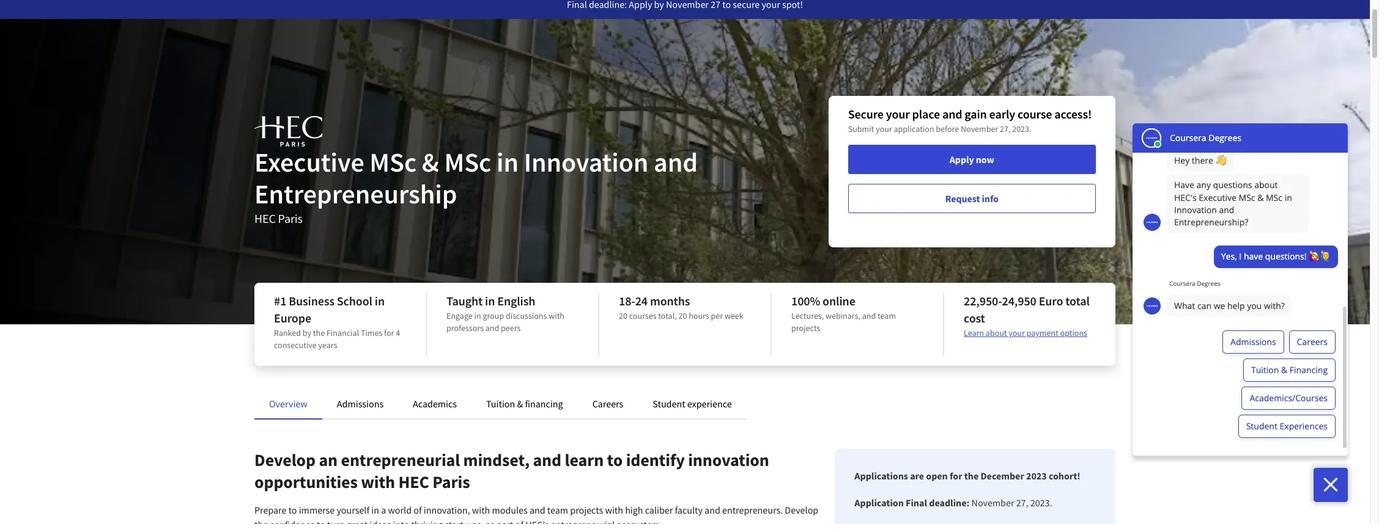 Task type: describe. For each thing, give the bounding box(es) containing it.
22,950-
[[964, 294, 1002, 309]]

application final deadline: november 27, 2023.
[[855, 497, 1052, 509]]

group
[[483, 311, 504, 322]]

per
[[711, 311, 723, 322]]

by
[[303, 328, 311, 339]]

with inside "taught in english engage in group discussions with professors and peers"
[[549, 311, 565, 322]]

payment
[[1027, 328, 1059, 339]]

0 vertical spatial your
[[886, 106, 910, 122]]

entrepreneurship
[[254, 177, 457, 211]]

executive
[[254, 146, 364, 179]]

admissions
[[337, 398, 384, 410]]

ranked
[[274, 328, 301, 339]]

into
[[393, 519, 409, 525]]

27, inside secure your place and gain early course access! submit your application before november 27, 2023.
[[1000, 124, 1011, 135]]

0 horizontal spatial of
[[414, 505, 422, 517]]

turn
[[327, 519, 345, 525]]

2023. inside secure your place and gain early course access! submit your application before november 27, 2023.
[[1012, 124, 1032, 135]]

open
[[926, 470, 948, 483]]

november inside secure your place and gain early course access! submit your application before november 27, 2023.
[[961, 124, 998, 135]]

world
[[388, 505, 412, 517]]

24
[[635, 294, 648, 309]]

applications
[[855, 470, 908, 483]]

tuition & financing link
[[486, 398, 563, 410]]

experience
[[687, 398, 732, 410]]

4
[[396, 328, 400, 339]]

develop inside 'develop an entrepreneurial mindset, and learn to identify innovation opportunities with hec paris'
[[254, 450, 316, 472]]

careers
[[592, 398, 623, 410]]

times
[[361, 328, 382, 339]]

before
[[936, 124, 959, 135]]

careers link
[[592, 398, 623, 410]]

paris inside 'develop an entrepreneurial mindset, and learn to identify innovation opportunities with hec paris'
[[433, 472, 470, 494]]

identify
[[626, 450, 685, 472]]

paris inside the executive msc & msc in innovation and entrepreneurship hec paris
[[278, 211, 303, 226]]

for inside the #1 business school in europe ranked by the financial times for 4 consecutive years
[[384, 328, 394, 339]]

now
[[976, 154, 994, 166]]

18-
[[619, 294, 635, 309]]

total,
[[658, 311, 677, 322]]

place
[[912, 106, 940, 122]]

the inside the #1 business school in europe ranked by the financial times for 4 consecutive years
[[313, 328, 325, 339]]

executive msc & msc in innovation and entrepreneurship hec paris
[[254, 146, 698, 226]]

1 horizontal spatial of
[[515, 519, 524, 525]]

submit
[[848, 124, 874, 135]]

a
[[381, 505, 386, 517]]

100% online lectures, webinars, and team projects
[[791, 294, 896, 334]]

team inside 100% online lectures, webinars, and team projects
[[878, 311, 896, 322]]

part
[[497, 519, 514, 525]]

in inside the #1 business school in europe ranked by the financial times for 4 consecutive years
[[375, 294, 385, 309]]

0 horizontal spatial to
[[288, 505, 297, 517]]

early
[[989, 106, 1015, 122]]

academics link
[[413, 398, 457, 410]]

modules
[[492, 505, 528, 517]]

innovation,
[[424, 505, 470, 517]]

euro
[[1039, 294, 1063, 309]]

gain
[[965, 106, 987, 122]]

application
[[855, 497, 904, 509]]

hec's
[[526, 519, 549, 525]]

1 vertical spatial november
[[972, 497, 1014, 509]]

immerse
[[299, 505, 335, 517]]

in for msc
[[497, 146, 519, 179]]

thriving
[[411, 519, 443, 525]]

and inside "taught in english engage in group discussions with professors and peers"
[[485, 323, 499, 334]]

an
[[319, 450, 338, 472]]

week
[[725, 311, 744, 322]]

2 20 from the left
[[679, 311, 687, 322]]

cost
[[964, 311, 985, 326]]

opportunities
[[254, 472, 358, 494]]

application
[[894, 124, 934, 135]]

hours
[[689, 311, 709, 322]]

cohort!
[[1049, 470, 1081, 483]]

professors
[[446, 323, 484, 334]]

ecosystem.
[[617, 519, 662, 525]]

1 vertical spatial 27,
[[1016, 497, 1028, 509]]

18-24 months 20 courses total, 20 hours per week
[[619, 294, 744, 322]]

courses
[[629, 311, 657, 322]]

high
[[625, 505, 643, 517]]

business
[[289, 294, 335, 309]]

europe
[[274, 311, 311, 326]]

prepare
[[254, 505, 287, 517]]

financial
[[327, 328, 359, 339]]

deadline:
[[929, 497, 970, 509]]

online
[[823, 294, 855, 309]]

apply now
[[950, 154, 994, 166]]

tuition
[[486, 398, 515, 410]]

years
[[318, 340, 337, 351]]

engage
[[446, 311, 473, 322]]

projects inside 100% online lectures, webinars, and team projects
[[791, 323, 820, 334]]

consecutive
[[274, 340, 317, 351]]

financing
[[525, 398, 563, 410]]

hec paris logo image
[[254, 116, 322, 147]]

hec inside the executive msc & msc in innovation and entrepreneurship hec paris
[[254, 211, 276, 226]]

to inside 'develop an entrepreneurial mindset, and learn to identify innovation opportunities with hec paris'
[[607, 450, 623, 472]]

december
[[981, 470, 1024, 483]]

overview link
[[269, 398, 308, 410]]

#1 business school in europe ranked by the financial times for 4 consecutive years
[[274, 294, 400, 351]]



Task type: vqa. For each thing, say whether or not it's contained in the screenshot.
'exploit'
no



Task type: locate. For each thing, give the bounding box(es) containing it.
2 horizontal spatial to
[[607, 450, 623, 472]]

total
[[1066, 294, 1090, 309]]

24,950
[[1002, 294, 1037, 309]]

27, down early
[[1000, 124, 1011, 135]]

learn about your payment options link
[[964, 328, 1087, 339]]

great
[[347, 519, 368, 525]]

27, down '2023'
[[1016, 497, 1028, 509]]

1 vertical spatial develop
[[785, 505, 818, 517]]

1 vertical spatial the
[[964, 470, 979, 483]]

0 vertical spatial the
[[313, 328, 325, 339]]

and inside 100% online lectures, webinars, and team projects
[[862, 311, 876, 322]]

and
[[942, 106, 962, 122], [654, 146, 698, 179], [862, 311, 876, 322], [485, 323, 499, 334], [533, 450, 561, 472], [530, 505, 545, 517], [705, 505, 720, 517]]

with inside 'develop an entrepreneurial mindset, and learn to identify innovation opportunities with hec paris'
[[361, 472, 395, 494]]

2023. down 'course' at top
[[1012, 124, 1032, 135]]

entrepreneurial right hec's
[[551, 519, 615, 525]]

your up application
[[886, 106, 910, 122]]

1 horizontal spatial hec
[[398, 472, 429, 494]]

team inside prepare to immerse yourself in a world of innovation, with modules and team projects with high caliber faculty and entrepreneurs. develop the confidence to turn great ideas into thriving start-ups, as part of hec's entrepreneurial ecosystem.
[[547, 505, 568, 517]]

0 vertical spatial 2023.
[[1012, 124, 1032, 135]]

team up hec's
[[547, 505, 568, 517]]

2 msc from the left
[[444, 146, 491, 179]]

1 vertical spatial projects
[[570, 505, 603, 517]]

0 vertical spatial to
[[607, 450, 623, 472]]

0 vertical spatial entrepreneurial
[[341, 450, 460, 472]]

learn
[[565, 450, 604, 472]]

student
[[653, 398, 685, 410]]

1 horizontal spatial develop
[[785, 505, 818, 517]]

paris down executive in the top left of the page
[[278, 211, 303, 226]]

overview
[[269, 398, 308, 410]]

1 vertical spatial to
[[288, 505, 297, 517]]

& inside the executive msc & msc in innovation and entrepreneurship hec paris
[[422, 146, 439, 179]]

paris up innovation,
[[433, 472, 470, 494]]

with
[[549, 311, 565, 322], [361, 472, 395, 494], [472, 505, 490, 517], [605, 505, 623, 517]]

taught in english engage in group discussions with professors and peers
[[446, 294, 565, 334]]

projects left high
[[570, 505, 603, 517]]

about
[[986, 328, 1007, 339]]

20
[[619, 311, 627, 322], [679, 311, 687, 322]]

apply
[[950, 154, 974, 166]]

0 horizontal spatial team
[[547, 505, 568, 517]]

0 horizontal spatial develop
[[254, 450, 316, 472]]

your right submit
[[876, 124, 892, 135]]

0 vertical spatial team
[[878, 311, 896, 322]]

taught
[[446, 294, 483, 309]]

1 vertical spatial of
[[515, 519, 524, 525]]

projects down "lectures,"
[[791, 323, 820, 334]]

and inside secure your place and gain early course access! submit your application before november 27, 2023.
[[942, 106, 962, 122]]

secure your place and gain early course access! submit your application before november 27, 2023.
[[848, 106, 1092, 135]]

1 msc from the left
[[370, 146, 417, 179]]

2 vertical spatial to
[[317, 519, 325, 525]]

0 vertical spatial &
[[422, 146, 439, 179]]

0 vertical spatial projects
[[791, 323, 820, 334]]

1 vertical spatial hec
[[398, 472, 429, 494]]

0 vertical spatial develop
[[254, 450, 316, 472]]

the down prepare
[[254, 519, 268, 525]]

0 horizontal spatial projects
[[570, 505, 603, 517]]

2023
[[1026, 470, 1047, 483]]

faculty
[[675, 505, 703, 517]]

100%
[[791, 294, 820, 309]]

in inside prepare to immerse yourself in a world of innovation, with modules and team projects with high caliber faculty and entrepreneurs. develop the confidence to turn great ideas into thriving start-ups, as part of hec's entrepreneurial ecosystem.
[[371, 505, 379, 517]]

november
[[961, 124, 998, 135], [972, 497, 1014, 509]]

of right part
[[515, 519, 524, 525]]

0 horizontal spatial msc
[[370, 146, 417, 179]]

with right "discussions"
[[549, 311, 565, 322]]

november down december in the bottom right of the page
[[972, 497, 1014, 509]]

2 vertical spatial your
[[1009, 328, 1025, 339]]

to right learn
[[607, 450, 623, 472]]

as
[[486, 519, 495, 525]]

#1
[[274, 294, 286, 309]]

entrepreneurial inside prepare to immerse yourself in a world of innovation, with modules and team projects with high caliber faculty and entrepreneurs. develop the confidence to turn great ideas into thriving start-ups, as part of hec's entrepreneurial ecosystem.
[[551, 519, 615, 525]]

&
[[422, 146, 439, 179], [517, 398, 523, 410]]

1 vertical spatial entrepreneurial
[[551, 519, 615, 525]]

2023. down '2023'
[[1030, 497, 1052, 509]]

peers
[[501, 323, 521, 334]]

0 horizontal spatial 27,
[[1000, 124, 1011, 135]]

1 horizontal spatial team
[[878, 311, 896, 322]]

to
[[607, 450, 623, 472], [288, 505, 297, 517], [317, 519, 325, 525]]

academics
[[413, 398, 457, 410]]

the inside prepare to immerse yourself in a world of innovation, with modules and team projects with high caliber faculty and entrepreneurs. develop the confidence to turn great ideas into thriving start-ups, as part of hec's entrepreneurial ecosystem.
[[254, 519, 268, 525]]

english
[[497, 294, 535, 309]]

1 horizontal spatial 27,
[[1016, 497, 1028, 509]]

prepare to immerse yourself in a world of innovation, with modules and team projects with high caliber faculty and entrepreneurs. develop the confidence to turn great ideas into thriving start-ups, as part of hec's entrepreneurial ecosystem.
[[254, 505, 818, 525]]

1 horizontal spatial entrepreneurial
[[551, 519, 615, 525]]

caliber
[[645, 505, 673, 517]]

0 horizontal spatial for
[[384, 328, 394, 339]]

1 vertical spatial paris
[[433, 472, 470, 494]]

applications are open for the december 2023 cohort!
[[855, 470, 1081, 483]]

1 vertical spatial team
[[547, 505, 568, 517]]

info
[[982, 193, 999, 205]]

entrepreneurial inside 'develop an entrepreneurial mindset, and learn to identify innovation opportunities with hec paris'
[[341, 450, 460, 472]]

develop an entrepreneurial mindset, and learn to identify innovation opportunities with hec paris
[[254, 450, 769, 494]]

with left high
[[605, 505, 623, 517]]

20 right total,
[[679, 311, 687, 322]]

hec
[[254, 211, 276, 226], [398, 472, 429, 494]]

discussions
[[506, 311, 547, 322]]

in for yourself
[[371, 505, 379, 517]]

team
[[878, 311, 896, 322], [547, 505, 568, 517]]

0 horizontal spatial 20
[[619, 311, 627, 322]]

and inside the executive msc & msc in innovation and entrepreneurship hec paris
[[654, 146, 698, 179]]

1 horizontal spatial &
[[517, 398, 523, 410]]

1 20 from the left
[[619, 311, 627, 322]]

and inside 'develop an entrepreneurial mindset, and learn to identify innovation opportunities with hec paris'
[[533, 450, 561, 472]]

22,950-24,950 euro total cost learn about your payment options
[[964, 294, 1090, 339]]

projects inside prepare to immerse yourself in a world of innovation, with modules and team projects with high caliber faculty and entrepreneurs. develop the confidence to turn great ideas into thriving start-ups, as part of hec's entrepreneurial ecosystem.
[[570, 505, 603, 517]]

start-
[[445, 519, 466, 525]]

0 vertical spatial for
[[384, 328, 394, 339]]

1 vertical spatial 2023.
[[1030, 497, 1052, 509]]

develop right entrepreneurs.
[[785, 505, 818, 517]]

lectures,
[[791, 311, 824, 322]]

2 horizontal spatial the
[[964, 470, 979, 483]]

access!
[[1055, 106, 1092, 122]]

the left december in the bottom right of the page
[[964, 470, 979, 483]]

1 horizontal spatial to
[[317, 519, 325, 525]]

your
[[886, 106, 910, 122], [876, 124, 892, 135], [1009, 328, 1025, 339]]

final
[[906, 497, 927, 509]]

for right open
[[950, 470, 962, 483]]

options
[[1060, 328, 1087, 339]]

paris
[[278, 211, 303, 226], [433, 472, 470, 494]]

hec inside 'develop an entrepreneurial mindset, and learn to identify innovation opportunities with hec paris'
[[398, 472, 429, 494]]

msc
[[370, 146, 417, 179], [444, 146, 491, 179]]

0 vertical spatial hec
[[254, 211, 276, 226]]

1 horizontal spatial paris
[[433, 472, 470, 494]]

yourself
[[337, 505, 369, 517]]

20 down 18-
[[619, 311, 627, 322]]

with up ups,
[[472, 505, 490, 517]]

develop
[[254, 450, 316, 472], [785, 505, 818, 517]]

secure
[[848, 106, 884, 122]]

webinars,
[[826, 311, 861, 322]]

apply now button
[[848, 145, 1096, 174]]

request info
[[945, 193, 999, 205]]

entrepreneurial up world
[[341, 450, 460, 472]]

the
[[313, 328, 325, 339], [964, 470, 979, 483], [254, 519, 268, 525]]

0 horizontal spatial entrepreneurial
[[341, 450, 460, 472]]

in inside the executive msc & msc in innovation and entrepreneurship hec paris
[[497, 146, 519, 179]]

0 vertical spatial november
[[961, 124, 998, 135]]

develop left an
[[254, 450, 316, 472]]

school
[[337, 294, 372, 309]]

1 vertical spatial for
[[950, 470, 962, 483]]

0 horizontal spatial &
[[422, 146, 439, 179]]

0 horizontal spatial hec
[[254, 211, 276, 226]]

ideas
[[370, 519, 391, 525]]

team right webinars,
[[878, 311, 896, 322]]

0 vertical spatial 27,
[[1000, 124, 1011, 135]]

0 horizontal spatial paris
[[278, 211, 303, 226]]

develop inside prepare to immerse yourself in a world of innovation, with modules and team projects with high caliber faculty and entrepreneurs. develop the confidence to turn great ideas into thriving start-ups, as part of hec's entrepreneurial ecosystem.
[[785, 505, 818, 517]]

0 vertical spatial paris
[[278, 211, 303, 226]]

student experience link
[[653, 398, 732, 410]]

0 vertical spatial of
[[414, 505, 422, 517]]

1 horizontal spatial 20
[[679, 311, 687, 322]]

your right 'about'
[[1009, 328, 1025, 339]]

the right by
[[313, 328, 325, 339]]

1 vertical spatial &
[[517, 398, 523, 410]]

with up a
[[361, 472, 395, 494]]

of up thriving
[[414, 505, 422, 517]]

1 horizontal spatial the
[[313, 328, 325, 339]]

months
[[650, 294, 690, 309]]

in
[[497, 146, 519, 179], [375, 294, 385, 309], [485, 294, 495, 309], [474, 311, 481, 322], [371, 505, 379, 517]]

in for engage
[[474, 311, 481, 322]]

your inside 22,950-24,950 euro total cost learn about your payment options
[[1009, 328, 1025, 339]]

2 vertical spatial the
[[254, 519, 268, 525]]

1 vertical spatial your
[[876, 124, 892, 135]]

to down the immerse
[[317, 519, 325, 525]]

to up confidence
[[288, 505, 297, 517]]

1 horizontal spatial for
[[950, 470, 962, 483]]

1 horizontal spatial projects
[[791, 323, 820, 334]]

request info button
[[848, 184, 1096, 213]]

0 horizontal spatial the
[[254, 519, 268, 525]]

for left 4
[[384, 328, 394, 339]]

admissions link
[[337, 398, 384, 410]]

mindset,
[[463, 450, 530, 472]]

1 horizontal spatial msc
[[444, 146, 491, 179]]

learn
[[964, 328, 984, 339]]

confidence
[[270, 519, 315, 525]]

projects
[[791, 323, 820, 334], [570, 505, 603, 517]]

november down gain
[[961, 124, 998, 135]]



